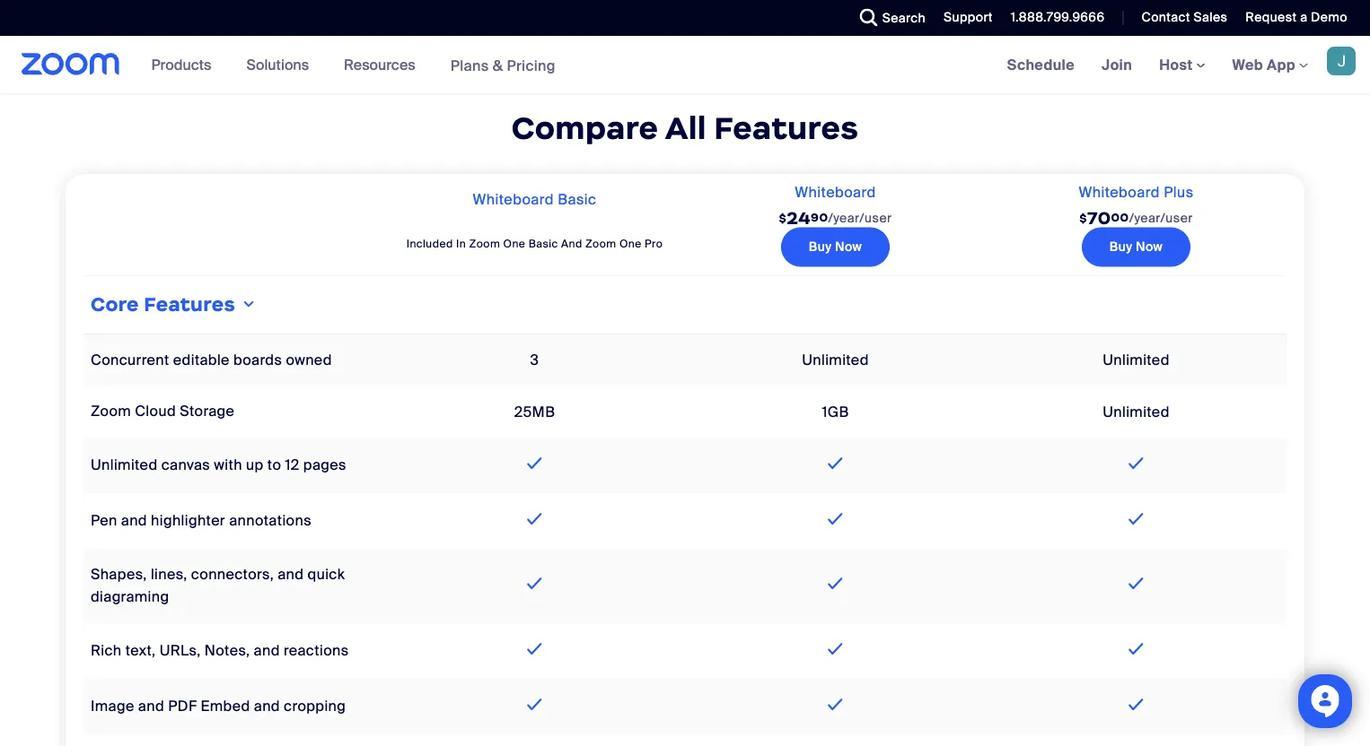 Task type: vqa. For each thing, say whether or not it's contained in the screenshot.
Buy Now
yes



Task type: locate. For each thing, give the bounding box(es) containing it.
2 $ from the left
[[1079, 211, 1087, 225]]

one down whiteboard basic
[[503, 237, 526, 251]]

buy now link down 90
[[781, 228, 890, 267]]

1.888.799.9666
[[1011, 9, 1105, 26]]

0 horizontal spatial $
[[779, 211, 787, 225]]

0 horizontal spatial buy
[[809, 239, 832, 255]]

$ inside $ 70 00 /year/user
[[1079, 211, 1087, 225]]

compare all features element
[[66, 109, 1305, 148]]

now for 70
[[1136, 239, 1163, 255]]

whiteboard
[[795, 183, 876, 202], [1079, 183, 1160, 202], [473, 190, 554, 209]]

1 horizontal spatial now
[[1136, 239, 1163, 255]]

banner
[[0, 36, 1370, 95]]

resources button
[[344, 36, 423, 93]]

1 horizontal spatial buy now
[[1110, 239, 1163, 255]]

cell
[[83, 735, 384, 747]]

support link
[[930, 0, 997, 36], [944, 9, 993, 26]]

zoom
[[469, 237, 500, 251], [585, 237, 616, 251], [91, 402, 131, 421]]

whiteboard up 00
[[1079, 183, 1160, 202]]

1 $ from the left
[[779, 211, 787, 225]]

buy now link
[[781, 228, 890, 267], [1082, 228, 1191, 267]]

features
[[714, 109, 859, 148], [144, 293, 235, 317]]

1.888.799.9666 button
[[997, 0, 1109, 36], [1011, 9, 1105, 26]]

whiteboard up the included in zoom one basic and zoom one pro
[[473, 190, 554, 209]]

text,
[[125, 642, 156, 661]]

solutions
[[246, 55, 309, 74]]

zoom logo image
[[22, 53, 120, 75]]

schedule
[[1007, 55, 1075, 74]]

search
[[882, 9, 926, 26]]

included in zoom one basic and zoom one pro
[[406, 237, 663, 251]]

buy down 90
[[809, 239, 832, 255]]

pdf
[[168, 697, 197, 716]]

&
[[493, 56, 503, 75]]

unlimited
[[802, 351, 869, 370], [1103, 351, 1170, 370], [1103, 403, 1170, 422], [91, 456, 158, 475]]

whiteboard for whiteboard basic
[[473, 190, 554, 209]]

to
[[267, 456, 281, 475]]

app
[[1267, 55, 1295, 74]]

included image for 12
[[824, 452, 847, 474]]

contact
[[1141, 9, 1190, 26]]

2 buy now link from the left
[[1082, 228, 1191, 267]]

buy now
[[809, 239, 862, 255], [1110, 239, 1163, 255]]

features inside cell
[[144, 293, 235, 317]]

1 horizontal spatial whiteboard
[[795, 183, 876, 202]]

plans & pricing link
[[450, 56, 556, 75], [450, 56, 556, 75]]

and right notes,
[[254, 642, 280, 661]]

pages
[[303, 456, 346, 475]]

canvas
[[161, 456, 210, 475]]

image
[[91, 697, 134, 716]]

2 buy now from the left
[[1110, 239, 1163, 255]]

whiteboard for whiteboard
[[795, 183, 876, 202]]

whiteboard up $ 24 90 /year/user
[[795, 183, 876, 202]]

0 horizontal spatial buy now link
[[781, 228, 890, 267]]

2 /year/user from the left
[[1129, 209, 1193, 226]]

request
[[1246, 9, 1297, 26]]

urls,
[[159, 642, 201, 661]]

1 buy from the left
[[809, 239, 832, 255]]

2 horizontal spatial zoom
[[585, 237, 616, 251]]

1 now from the left
[[835, 239, 862, 255]]

products button
[[151, 36, 219, 93]]

buy now link down 00
[[1082, 228, 1191, 267]]

and left quick
[[278, 565, 304, 584]]

$ left 90
[[779, 211, 787, 225]]

now down $24.90 per year per user element
[[835, 239, 862, 255]]

basic up the included in zoom one basic and zoom one pro
[[558, 190, 597, 209]]

owned
[[286, 351, 332, 369]]

2 now from the left
[[1136, 239, 1163, 255]]

and left pdf
[[138, 697, 164, 716]]

2 one from the left
[[619, 237, 642, 251]]

one
[[503, 237, 526, 251], [619, 237, 642, 251]]

and inside shapes, lines, connectors, and quick diagraming
[[278, 565, 304, 584]]

a
[[1300, 9, 1308, 26]]

1 buy now from the left
[[809, 239, 862, 255]]

rich text, urls, notes, and reactions
[[91, 642, 349, 661]]

0 horizontal spatial one
[[503, 237, 526, 251]]

connectors,
[[191, 565, 274, 584]]

all
[[665, 109, 706, 148]]

basic
[[558, 190, 597, 209], [529, 237, 558, 251]]

core features cell
[[83, 284, 1287, 327]]

web
[[1232, 55, 1263, 74]]

1 buy now link from the left
[[781, 228, 890, 267]]

0 horizontal spatial /year/user
[[828, 209, 892, 226]]

demo
[[1311, 9, 1348, 26]]

right image
[[240, 297, 258, 312]]

0 vertical spatial features
[[714, 109, 859, 148]]

1 horizontal spatial zoom
[[469, 237, 500, 251]]

shapes, lines, connectors, and quick diagraming
[[91, 565, 345, 607]]

/year/user inside $ 70 00 /year/user
[[1129, 209, 1193, 226]]

join
[[1102, 55, 1132, 74]]

1 horizontal spatial /year/user
[[1129, 209, 1193, 226]]

$
[[779, 211, 787, 225], [1079, 211, 1087, 225]]

concurrent
[[91, 351, 169, 369]]

/year/user down plus
[[1129, 209, 1193, 226]]

70
[[1087, 207, 1111, 229]]

2 horizontal spatial whiteboard
[[1079, 183, 1160, 202]]

2 buy from the left
[[1110, 239, 1132, 255]]

now down $70 per year per user element
[[1136, 239, 1163, 255]]

buy down 00
[[1110, 239, 1132, 255]]

1 horizontal spatial buy now link
[[1082, 228, 1191, 267]]

zoom left cloud
[[91, 402, 131, 421]]

in
[[456, 237, 466, 251]]

0 horizontal spatial buy now
[[809, 239, 862, 255]]

concurrent editable boards owned
[[91, 351, 332, 369]]

1 horizontal spatial features
[[714, 109, 859, 148]]

now
[[835, 239, 862, 255], [1136, 239, 1163, 255]]

included image
[[523, 452, 546, 474], [824, 452, 847, 474], [824, 508, 847, 530], [824, 638, 847, 660], [824, 694, 847, 716]]

/year/user for 70
[[1129, 209, 1193, 226]]

$ left 00
[[1079, 211, 1087, 225]]

annotations
[[229, 512, 311, 530]]

1 one from the left
[[503, 237, 526, 251]]

host
[[1159, 55, 1196, 74]]

core features application
[[83, 174, 1287, 747]]

one left pro at the left top of the page
[[619, 237, 642, 251]]

plans
[[450, 56, 489, 75]]

1 /year/user from the left
[[828, 209, 892, 226]]

0 horizontal spatial whiteboard
[[473, 190, 554, 209]]

web app
[[1232, 55, 1295, 74]]

contact sales link
[[1128, 0, 1232, 36], [1141, 9, 1228, 26]]

1 horizontal spatial one
[[619, 237, 642, 251]]

banner containing products
[[0, 36, 1370, 95]]

zoom right in at the left top of the page
[[469, 237, 500, 251]]

pricing
[[507, 56, 556, 75]]

pen and highlighter annotations
[[91, 512, 311, 530]]

buy now link for 24
[[781, 228, 890, 267]]

zoom cloud storage
[[91, 402, 235, 421]]

host button
[[1159, 55, 1205, 74]]

/year/user inside $ 24 90 /year/user
[[828, 209, 892, 226]]

$70 per year per user element
[[1079, 200, 1193, 237]]

1 horizontal spatial buy
[[1110, 239, 1132, 255]]

/year/user right 24
[[828, 209, 892, 226]]

buy now down $24.90 per year per user element
[[809, 239, 862, 255]]

zoom left pro at the left top of the page
[[585, 237, 616, 251]]

pen
[[91, 512, 117, 530]]

request a demo link
[[1232, 0, 1370, 36], [1246, 9, 1348, 26]]

90
[[811, 211, 828, 225]]

compare all features
[[511, 109, 859, 148]]

1 vertical spatial features
[[144, 293, 235, 317]]

0 horizontal spatial features
[[144, 293, 235, 317]]

included image for reactions
[[824, 638, 847, 660]]

included image
[[1124, 452, 1148, 474], [523, 508, 546, 530], [1124, 508, 1148, 530], [523, 573, 546, 595], [824, 573, 847, 595], [1124, 573, 1148, 595], [523, 638, 546, 660], [1124, 638, 1148, 660], [523, 694, 546, 716], [1124, 694, 1148, 716]]

buy now down $70 per year per user element
[[1110, 239, 1163, 255]]

0 horizontal spatial now
[[835, 239, 862, 255]]

support
[[944, 9, 993, 26]]

buy
[[809, 239, 832, 255], [1110, 239, 1132, 255]]

$ inside $ 24 90 /year/user
[[779, 211, 787, 225]]

and
[[561, 237, 582, 251], [121, 512, 147, 530], [278, 565, 304, 584], [254, 642, 280, 661], [138, 697, 164, 716], [254, 697, 280, 716]]

basic down whiteboard basic
[[529, 237, 558, 251]]

product information navigation
[[138, 36, 569, 95]]

$ for 24
[[779, 211, 787, 225]]

1 horizontal spatial $
[[1079, 211, 1087, 225]]

and right pen
[[121, 512, 147, 530]]



Task type: describe. For each thing, give the bounding box(es) containing it.
12
[[285, 456, 300, 475]]

boards
[[233, 351, 282, 369]]

shapes,
[[91, 565, 147, 584]]

included
[[406, 237, 453, 251]]

up
[[246, 456, 264, 475]]

1 vertical spatial basic
[[529, 237, 558, 251]]

buy for 70
[[1110, 239, 1132, 255]]

25mb
[[514, 403, 555, 422]]

diagraming
[[91, 588, 169, 607]]

unlimited canvas with up to 12 pages
[[91, 456, 346, 475]]

0 horizontal spatial zoom
[[91, 402, 131, 421]]

with
[[214, 456, 242, 475]]

embed
[[201, 697, 250, 716]]

plans & pricing
[[450, 56, 556, 75]]

cloud
[[135, 402, 176, 421]]

plus
[[1164, 183, 1194, 202]]

buy now for 70
[[1110, 239, 1163, 255]]

core features
[[91, 293, 235, 317]]

3
[[530, 351, 539, 370]]

storage
[[180, 402, 235, 421]]

included image for cropping
[[824, 694, 847, 716]]

sales
[[1194, 9, 1228, 26]]

/year/user for 24
[[828, 209, 892, 226]]

image and pdf embed and cropping
[[91, 697, 346, 716]]

and down whiteboard basic
[[561, 237, 582, 251]]

00
[[1111, 211, 1129, 225]]

buy for 24
[[809, 239, 832, 255]]

buy now link for 70
[[1082, 228, 1191, 267]]

highlighter
[[151, 512, 225, 530]]

core
[[91, 293, 139, 317]]

compare
[[511, 109, 658, 148]]

0 vertical spatial basic
[[558, 190, 597, 209]]

$ 24 90 /year/user
[[779, 207, 892, 229]]

whiteboard plus
[[1079, 183, 1194, 202]]

solutions button
[[246, 36, 317, 93]]

reactions
[[284, 642, 349, 661]]

$ for 70
[[1079, 211, 1087, 225]]

now for 24
[[835, 239, 862, 255]]

rich
[[91, 642, 122, 661]]

whiteboard for whiteboard plus
[[1079, 183, 1160, 202]]

lines,
[[151, 565, 187, 584]]

notes,
[[205, 642, 250, 661]]

search button
[[846, 0, 930, 36]]

meetings navigation
[[994, 36, 1370, 95]]

$24.90 per year per user element
[[779, 200, 892, 237]]

web app button
[[1232, 55, 1308, 74]]

profile picture image
[[1327, 47, 1356, 75]]

schedule link
[[994, 36, 1088, 93]]

cropping
[[284, 697, 346, 716]]

products
[[151, 55, 211, 74]]

editable
[[173, 351, 230, 369]]

24
[[787, 207, 811, 229]]

$ 70 00 /year/user
[[1079, 207, 1193, 229]]

cell inside core features application
[[83, 735, 384, 747]]

contact sales
[[1141, 9, 1228, 26]]

and right embed
[[254, 697, 280, 716]]

quick
[[308, 565, 345, 584]]

whiteboard basic
[[473, 190, 597, 209]]

resources
[[344, 55, 415, 74]]

buy now for 24
[[809, 239, 862, 255]]

1gb
[[822, 403, 849, 422]]

request a demo
[[1246, 9, 1348, 26]]

join link
[[1088, 36, 1146, 93]]

pro
[[645, 237, 663, 251]]



